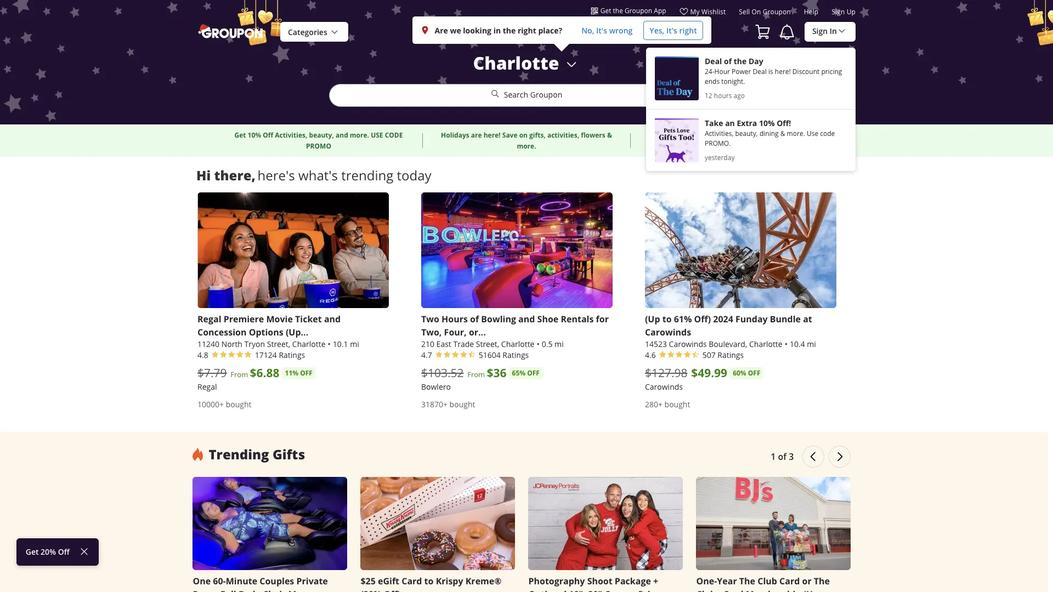 Task type: vqa. For each thing, say whether or not it's contained in the screenshot.
2 reviews image
no



Task type: locate. For each thing, give the bounding box(es) containing it.
(up... down 'ticket'
[[286, 326, 308, 338]]

0 horizontal spatial get
[[26, 547, 39, 557]]

0 vertical spatial regal
[[197, 313, 221, 325]]

1 horizontal spatial off
[[263, 130, 273, 140]]

and left the use
[[336, 130, 348, 140]]

0 vertical spatial sign
[[832, 7, 845, 16]]

0 vertical spatial off)
[[694, 313, 711, 325]]

of inside two hours of bowling and shoe rentals for two, four, or... 210 east trade street, charlotte • 0.5 mi
[[470, 313, 479, 325]]

off up here's
[[263, 130, 273, 140]]

movie
[[266, 313, 293, 325]]

1 horizontal spatial to
[[663, 313, 672, 325]]

mi inside two hours of bowling and shoe rentals for two, four, or... 210 east trade street, charlotte • 0.5 mi
[[555, 339, 564, 349]]

get up no, it's wrong
[[601, 6, 611, 15]]

off
[[263, 130, 273, 140], [58, 547, 70, 557]]

& inside holidays are here! save on gifts, activities, flowers & more.
[[607, 130, 612, 140]]

get
[[601, 6, 611, 15], [235, 130, 246, 140], [26, 547, 39, 557]]

groupon inside search box
[[530, 89, 562, 100]]

0 vertical spatial (up...
[[286, 326, 308, 338]]

1 • from the left
[[328, 339, 331, 349]]

sign in
[[812, 26, 837, 36]]

0 horizontal spatial (up...
[[286, 326, 308, 338]]

1 regal from the top
[[197, 313, 221, 325]]

2 horizontal spatial the
[[734, 56, 747, 66]]

$49.99
[[691, 365, 727, 381]]

ratings for $36
[[503, 350, 529, 360]]

sign inside sign in 'button'
[[812, 26, 828, 36]]

1 of 3
[[771, 451, 794, 463]]

10% up dining
[[759, 118, 775, 128]]

groupon left app
[[625, 6, 652, 15]]

1 horizontal spatial off)
[[694, 313, 711, 325]]

charlotte inside two hours of bowling and shoe rentals for two, four, or... 210 east trade street, charlotte • 0.5 mi
[[501, 339, 535, 349]]

my wishlist link
[[679, 7, 726, 20]]

activities, up promo.
[[705, 129, 734, 138]]

65% off
[[512, 369, 540, 378]]

from for $6.88
[[231, 370, 248, 380]]

2 save from the left
[[723, 130, 739, 140]]

here! inside the deal of the day 24-hour power deal is here! discount pricing ends tonight. 12 hours ago
[[775, 67, 791, 76]]

couples
[[260, 576, 294, 588]]

on inside holidays are here! save on gifts, activities, flowers & more.
[[519, 130, 528, 140]]

card right "egift"
[[402, 576, 422, 588]]

1 horizontal spatial right
[[679, 25, 697, 35]]

regal
[[197, 313, 221, 325], [197, 382, 217, 392]]

more. inside take an extra 10% off! activities, beauty, dining & more. use code promo. yesterday
[[787, 129, 805, 138]]

it's right yes,
[[666, 25, 677, 35]]

2 bought from the left
[[450, 399, 475, 410]]

2 vertical spatial get
[[26, 547, 39, 557]]

street, up 51604
[[476, 339, 499, 349]]

1 vertical spatial of
[[470, 313, 479, 325]]

mi right 0.5
[[555, 339, 564, 349]]

1 ratings from the left
[[279, 350, 305, 360]]

60%
[[733, 369, 746, 378]]

0 horizontal spatial the
[[739, 576, 755, 588]]

1 horizontal spatial here!
[[775, 67, 791, 76]]

it's inside yes, it's right button
[[666, 25, 677, 35]]

2 horizontal spatial off
[[748, 369, 761, 378]]

2 street, from the left
[[476, 339, 499, 349]]

the right or
[[814, 576, 830, 588]]

(up... down or
[[803, 589, 826, 592]]

mi inside (up to 61% off) 2024 funday bundle at carowinds 14523 carowinds boulevard, charlotte • 10.4 mi
[[807, 339, 816, 349]]

0 horizontal spatial groupon
[[530, 89, 562, 100]]

two
[[421, 313, 439, 325]]

more. down decor,
[[767, 141, 787, 151]]

2 regal from the top
[[197, 382, 217, 392]]

1 vertical spatial for
[[596, 313, 609, 325]]

use
[[371, 130, 383, 140]]

one-
[[696, 576, 717, 588]]

save for travel,
[[723, 130, 739, 140]]

1 horizontal spatial beauty,
[[735, 129, 758, 138]]

of up hour
[[724, 56, 732, 66]]

1 horizontal spatial 10%
[[759, 118, 775, 128]]

regal up 'concession'
[[197, 313, 221, 325]]

prep
[[648, 130, 664, 140]]

the left club
[[739, 576, 755, 588]]

prep for thanksgiving! save on home decor, cleaning products, travel, florals & more.
[[648, 130, 821, 151]]

17124 ratings
[[255, 350, 305, 360]]

app
[[654, 6, 666, 15]]

charlotte down 'ticket'
[[292, 339, 326, 349]]

get inside button
[[601, 6, 611, 15]]

(20%
[[361, 589, 382, 592]]

0 vertical spatial off
[[263, 130, 273, 140]]

1 horizontal spatial •
[[537, 339, 540, 349]]

get for get 20% off
[[26, 547, 39, 557]]

off) inside $25 egift card to krispy kreme® (20% off)
[[384, 589, 401, 592]]

60% off
[[733, 369, 761, 378]]

1 vertical spatial here!
[[484, 130, 501, 140]]

more. left the use
[[350, 130, 369, 140]]

more. down gifts,
[[517, 141, 536, 151]]

0 vertical spatial get
[[601, 6, 611, 15]]

3 bought from the left
[[665, 399, 690, 410]]

0 horizontal spatial the
[[503, 25, 516, 35]]

2 it's from the left
[[666, 25, 677, 35]]

1 horizontal spatial groupon
[[625, 6, 652, 15]]

& right the flowers
[[607, 130, 612, 140]]

2 right from the left
[[679, 25, 697, 35]]

bought right 31870+ on the bottom
[[450, 399, 475, 410]]

3 ratings from the left
[[718, 350, 744, 360]]

2024
[[713, 313, 733, 325]]

here! right 'are'
[[484, 130, 501, 140]]

0 horizontal spatial &
[[607, 130, 612, 140]]

the up wrong
[[613, 6, 623, 15]]

package
[[615, 576, 651, 588]]

1 horizontal spatial the
[[814, 576, 830, 588]]

on left gifts,
[[519, 130, 528, 140]]

1 it's from the left
[[596, 25, 607, 35]]

card left or
[[780, 576, 800, 588]]

ago
[[734, 91, 745, 100]]

funday
[[736, 313, 768, 325]]

1 off from the left
[[300, 369, 313, 378]]

of up or...
[[470, 313, 479, 325]]

0 vertical spatial the
[[613, 6, 623, 15]]

0 horizontal spatial mi
[[350, 339, 359, 349]]

from left $36
[[468, 370, 485, 380]]

+
[[653, 576, 658, 588]]

1 vertical spatial (up...
[[803, 589, 826, 592]]

1 horizontal spatial card
[[723, 589, 744, 592]]

1 vertical spatial off)
[[384, 589, 401, 592]]

0 horizontal spatial sign
[[812, 26, 828, 36]]

0 horizontal spatial right
[[518, 25, 536, 35]]

0 horizontal spatial bought
[[226, 399, 252, 410]]

1 horizontal spatial street,
[[476, 339, 499, 349]]

1 horizontal spatial for
[[665, 130, 675, 140]]

2 horizontal spatial get
[[601, 6, 611, 15]]

0 horizontal spatial off
[[300, 369, 313, 378]]

1 horizontal spatial get
[[235, 130, 246, 140]]

it's
[[596, 25, 607, 35], [666, 25, 677, 35]]

Search Groupon search field
[[329, 51, 724, 125]]

and inside "regal premiere movie ticket and concession options (up... 11240 north tryon street, charlotte • 10.1 mi"
[[324, 313, 341, 325]]

wrong
[[609, 25, 633, 35]]

get left 20%
[[26, 547, 39, 557]]

on inside "link"
[[752, 7, 761, 16]]

1 vertical spatial off
[[58, 547, 70, 557]]

1 save from the left
[[502, 130, 518, 140]]

groupon up notifications inbox icon
[[763, 7, 791, 16]]

groupon
[[625, 6, 652, 15], [763, 7, 791, 16], [530, 89, 562, 100]]

from inside from $6.88
[[231, 370, 248, 380]]

2 vertical spatial of
[[778, 451, 787, 463]]

1 horizontal spatial on
[[740, 130, 749, 140]]

3
[[789, 451, 794, 463]]

1 horizontal spatial ratings
[[503, 350, 529, 360]]

regal down $7.79
[[197, 382, 217, 392]]

2 horizontal spatial groupon
[[763, 7, 791, 16]]

0 vertical spatial 10%
[[759, 118, 775, 128]]

looking
[[463, 25, 492, 35]]

0 horizontal spatial of
[[470, 313, 479, 325]]

off right 20%
[[58, 547, 70, 557]]

0 vertical spatial of
[[724, 56, 732, 66]]

at
[[803, 313, 812, 325]]

charlotte
[[473, 51, 559, 75], [292, 339, 326, 349], [501, 339, 535, 349], [749, 339, 783, 349]]

it's right no,
[[596, 25, 607, 35]]

bought right 280+ on the right bottom of page
[[665, 399, 690, 410]]

• inside "regal premiere movie ticket and concession options (up... 11240 north tryon street, charlotte • 10.1 mi"
[[328, 339, 331, 349]]

here! inside holidays are here! save on gifts, activities, flowers & more.
[[484, 130, 501, 140]]

0 horizontal spatial off
[[58, 547, 70, 557]]

2 from from the left
[[468, 370, 485, 380]]

1 vertical spatial 10%
[[248, 130, 261, 140]]

more. inside holidays are here! save on gifts, activities, flowers & more.
[[517, 141, 536, 151]]

on
[[752, 7, 761, 16], [519, 130, 528, 140], [740, 130, 749, 140]]

10% up there,
[[248, 130, 261, 140]]

280+
[[645, 399, 663, 410]]

off right 60%
[[748, 369, 761, 378]]

on up florals
[[740, 130, 749, 140]]

2 horizontal spatial ratings
[[718, 350, 744, 360]]

on right the sell
[[752, 7, 761, 16]]

carowinds down $127.98
[[645, 382, 683, 392]]

get up there,
[[235, 130, 246, 140]]

activities,
[[705, 129, 734, 138], [275, 130, 307, 140]]

beauty, up promo
[[309, 130, 334, 140]]

the up power
[[734, 56, 747, 66]]

0 horizontal spatial activities,
[[275, 130, 307, 140]]

2 • from the left
[[537, 339, 540, 349]]

2 off from the left
[[527, 369, 540, 378]]

right down the my
[[679, 25, 697, 35]]

decor,
[[771, 130, 791, 140]]

deal of the day heading
[[705, 56, 847, 66]]

1 vertical spatial get
[[235, 130, 246, 140]]

1 vertical spatial the
[[503, 25, 516, 35]]

beauty, inside the get 10% off activities, beauty, and more. use code promo
[[309, 130, 334, 140]]

0 horizontal spatial card
[[402, 576, 422, 588]]

save inside prep for thanksgiving! save on home decor, cleaning products, travel, florals & more.
[[723, 130, 739, 140]]

dining
[[760, 129, 779, 138]]

2 horizontal spatial &
[[780, 129, 785, 138]]

• inside two hours of bowling and shoe rentals for two, four, or... 210 east trade street, charlotte • 0.5 mi
[[537, 339, 540, 349]]

sign left 'up'
[[832, 7, 845, 16]]

31870+ bought
[[421, 399, 475, 410]]

charlotte down funday
[[749, 339, 783, 349]]

0 vertical spatial to
[[663, 313, 672, 325]]

• left "10.1"
[[328, 339, 331, 349]]

charlotte up "51604 ratings"
[[501, 339, 535, 349]]

of right the 1
[[778, 451, 787, 463]]

4.6
[[645, 350, 656, 360]]

• left 0.5
[[537, 339, 540, 349]]

on for prep for thanksgiving! save on home decor, cleaning products, travel, florals & more.
[[740, 130, 749, 140]]

pri...
[[638, 589, 658, 592]]

groupon inside button
[[625, 6, 652, 15]]

and right 'ticket'
[[324, 313, 341, 325]]

1 horizontal spatial activities,
[[705, 129, 734, 138]]

2 horizontal spatial of
[[778, 451, 787, 463]]

1 vertical spatial sign
[[812, 26, 828, 36]]

0 horizontal spatial it's
[[596, 25, 607, 35]]

and left shoe at the bottom right of page
[[518, 313, 535, 325]]

activities, up promo
[[275, 130, 307, 140]]

from inside from $36
[[468, 370, 485, 380]]

0 horizontal spatial beauty,
[[309, 130, 334, 140]]

off right 65%
[[527, 369, 540, 378]]

4.8
[[197, 350, 208, 360]]

save left gifts,
[[502, 130, 518, 140]]

0 horizontal spatial from
[[231, 370, 248, 380]]

here! right is
[[775, 67, 791, 76]]

gifts
[[273, 445, 305, 463]]

1 horizontal spatial deal
[[753, 67, 767, 76]]

deal down day
[[753, 67, 767, 76]]

1 horizontal spatial the
[[613, 6, 623, 15]]

get for get the groupon app
[[601, 6, 611, 15]]

it's for no,
[[596, 25, 607, 35]]

1 horizontal spatial off
[[527, 369, 540, 378]]

off for $6.88
[[300, 369, 313, 378]]

2 horizontal spatial mi
[[807, 339, 816, 349]]

regal inside "regal premiere movie ticket and concession options (up... 11240 north tryon street, charlotte • 10.1 mi"
[[197, 313, 221, 325]]

notifications inbox image
[[778, 23, 796, 41]]

bought right 10000+
[[226, 399, 252, 410]]

1 vertical spatial regal
[[197, 382, 217, 392]]

deal up "24-"
[[705, 56, 722, 66]]

0 horizontal spatial deal
[[705, 56, 722, 66]]

1 vertical spatial to
[[424, 576, 434, 588]]

photography
[[529, 576, 585, 588]]

of inside the deal of the day 24-hour power deal is here! discount pricing ends tonight. 12 hours ago
[[724, 56, 732, 66]]

1 horizontal spatial save
[[723, 130, 739, 140]]

off for 10%
[[263, 130, 273, 140]]

& inside take an extra 10% off! activities, beauty, dining & more. use code promo. yesterday
[[780, 129, 785, 138]]

sign
[[832, 7, 845, 16], [812, 26, 828, 36]]

1 horizontal spatial of
[[724, 56, 732, 66]]

0 horizontal spatial off)
[[384, 589, 401, 592]]

street, up the 17124 ratings
[[267, 339, 290, 349]]

save down an at the right top of the page
[[723, 130, 739, 140]]

it's inside no, it's wrong button
[[596, 25, 607, 35]]

to
[[663, 313, 672, 325], [424, 576, 434, 588]]

sign for sign up
[[832, 7, 845, 16]]

and for $6.88
[[324, 313, 341, 325]]

groupon image
[[197, 23, 265, 39]]

0 vertical spatial here!
[[775, 67, 791, 76]]

activities, inside the get 10% off activities, beauty, and more. use code promo
[[275, 130, 307, 140]]

3 • from the left
[[785, 339, 788, 349]]

ratings up 11%
[[279, 350, 305, 360]]

2 mi from the left
[[555, 339, 564, 349]]

mi right "10.1"
[[350, 339, 359, 349]]

mi right 10.4
[[807, 339, 816, 349]]

home
[[751, 130, 769, 140]]

31870+
[[421, 399, 448, 410]]

hi there, here's what's trending today
[[196, 166, 432, 184]]

1 horizontal spatial bought
[[450, 399, 475, 410]]

take an extra 10% off! heading
[[705, 118, 847, 128]]

mi for $7.79
[[350, 339, 359, 349]]

from $6.88
[[231, 365, 280, 381]]

0 horizontal spatial save
[[502, 130, 518, 140]]

charlotte inside "regal premiere movie ticket and concession options (up... 11240 north tryon street, charlotte • 10.1 mi"
[[292, 339, 326, 349]]

sign up
[[832, 7, 856, 16]]

1 horizontal spatial from
[[468, 370, 485, 380]]

1 horizontal spatial it's
[[666, 25, 677, 35]]

get the groupon app button
[[591, 5, 666, 15]]

2 horizontal spatial bought
[[665, 399, 690, 410]]

the
[[739, 576, 755, 588], [814, 576, 830, 588]]

2 ratings from the left
[[503, 350, 529, 360]]

in
[[494, 25, 501, 35]]

charlotte inside (up to 61% off) 2024 funday bundle at carowinds 14523 carowinds boulevard, charlotte • 10.4 mi
[[749, 339, 783, 349]]

off) inside (up to 61% off) 2024 funday bundle at carowinds 14523 carowinds boulevard, charlotte • 10.4 mi
[[694, 313, 711, 325]]

off inside the get 10% off activities, beauty, and more. use code promo
[[263, 130, 273, 140]]

• for $127.98
[[785, 339, 788, 349]]

to inside $25 egift card to krispy kreme® (20% off)
[[424, 576, 434, 588]]

off right 11%
[[300, 369, 313, 378]]

save inside holidays are here! save on gifts, activities, flowers & more.
[[502, 130, 518, 140]]

3 mi from the left
[[807, 339, 816, 349]]

or...
[[469, 326, 486, 338]]

groupon inside "link"
[[763, 7, 791, 16]]

2 horizontal spatial •
[[785, 339, 788, 349]]

51604
[[479, 350, 501, 360]]

• inside (up to 61% off) 2024 funday bundle at carowinds 14523 carowinds boulevard, charlotte • 10.4 mi
[[785, 339, 788, 349]]

ratings for $6.88
[[279, 350, 305, 360]]

save for more.
[[502, 130, 518, 140]]

bought for $6.88
[[226, 399, 252, 410]]

are
[[435, 25, 448, 35]]

1 from from the left
[[231, 370, 248, 380]]

0 horizontal spatial here!
[[484, 130, 501, 140]]

1 bought from the left
[[226, 399, 252, 410]]

sign inside sign up link
[[832, 7, 845, 16]]

beauty, down extra
[[735, 129, 758, 138]]

carowinds up 507
[[669, 339, 707, 349]]

20%
[[41, 547, 56, 557]]

1 horizontal spatial mi
[[555, 339, 564, 349]]

options
[[249, 326, 283, 338]]

the right in
[[503, 25, 516, 35]]

0 horizontal spatial street,
[[267, 339, 290, 349]]

• left 10.4
[[785, 339, 788, 349]]

for right rentals
[[596, 313, 609, 325]]

full
[[220, 589, 236, 592]]

more. down off!
[[787, 129, 805, 138]]

from left $6.88
[[231, 370, 248, 380]]

2 vertical spatial carowinds
[[645, 382, 683, 392]]

activities, inside take an extra 10% off! activities, beauty, dining & more. use code promo. yesterday
[[705, 129, 734, 138]]

1 mi from the left
[[350, 339, 359, 349]]

& down home
[[761, 141, 766, 151]]

no, it's wrong button
[[576, 21, 638, 40]]

right left place?
[[518, 25, 536, 35]]

2 vertical spatial the
[[734, 56, 747, 66]]

10%
[[759, 118, 775, 128], [248, 130, 261, 140]]

carowinds up 14523
[[645, 326, 691, 338]]

regal for regal
[[197, 382, 217, 392]]

get inside the get 10% off activities, beauty, and more. use code promo
[[235, 130, 246, 140]]

groupon right 'search'
[[530, 89, 562, 100]]

1 horizontal spatial sign
[[832, 7, 845, 16]]

more. inside the get 10% off activities, beauty, and more. use code promo
[[350, 130, 369, 140]]

ratings down boulevard,
[[718, 350, 744, 360]]

off for 20%
[[58, 547, 70, 557]]

to left krispy
[[424, 576, 434, 588]]

charlotte up 'search'
[[473, 51, 559, 75]]

from for $36
[[468, 370, 485, 380]]

for right prep
[[665, 130, 675, 140]]

(up... inside "regal premiere movie ticket and concession options (up... 11240 north tryon street, charlotte • 10.1 mi"
[[286, 326, 308, 338]]

0 vertical spatial for
[[665, 130, 675, 140]]

off) down "egift"
[[384, 589, 401, 592]]

1 horizontal spatial (up...
[[803, 589, 826, 592]]

sign left in
[[812, 26, 828, 36]]

on inside prep for thanksgiving! save on home decor, cleaning products, travel, florals & more.
[[740, 130, 749, 140]]

0 horizontal spatial •
[[328, 339, 331, 349]]

ratings up 65%
[[503, 350, 529, 360]]

and inside two hours of bowling and shoe rentals for two, four, or... 210 east trade street, charlotte • 0.5 mi
[[518, 313, 535, 325]]

to right (up
[[663, 313, 672, 325]]

2 horizontal spatial on
[[752, 7, 761, 16]]

mi inside "regal premiere movie ticket and concession options (up... 11240 north tryon street, charlotte • 10.1 mi"
[[350, 339, 359, 349]]

& down off!
[[780, 129, 785, 138]]

promo
[[306, 141, 331, 151]]

photography shoot package + optional 10"x20" canvas pri...
[[529, 576, 658, 592]]

off) right 61%
[[694, 313, 711, 325]]

regal premiere movie ticket and concession options (up... 11240 north tryon street, charlotte • 10.1 mi
[[197, 313, 359, 349]]

1 horizontal spatial &
[[761, 141, 766, 151]]

1 street, from the left
[[267, 339, 290, 349]]

0 horizontal spatial on
[[519, 130, 528, 140]]

0 horizontal spatial 10%
[[248, 130, 261, 140]]

street,
[[267, 339, 290, 349], [476, 339, 499, 349]]

card down year
[[723, 589, 744, 592]]

we
[[450, 25, 461, 35]]

and for $36
[[518, 313, 535, 325]]

right
[[518, 25, 536, 35], [679, 25, 697, 35]]

0 horizontal spatial ratings
[[279, 350, 305, 360]]



Task type: describe. For each thing, give the bounding box(es) containing it.
discount
[[793, 67, 820, 76]]

photography shoot package + optional 10"x20" canvas pri... link
[[529, 477, 683, 592]]

kreme®
[[466, 576, 502, 588]]

street, inside "regal premiere movie ticket and concession options (up... 11240 north tryon street, charlotte • 10.1 mi"
[[267, 339, 290, 349]]

0 vertical spatial deal
[[705, 56, 722, 66]]

charlotte inside button
[[473, 51, 559, 75]]

two hours of bowling and shoe rentals for two, four, or... 210 east trade street, charlotte • 0.5 mi
[[421, 313, 609, 349]]

today
[[397, 167, 432, 184]]

for inside two hours of bowling and shoe rentals for two, four, or... 210 east trade street, charlotte • 0.5 mi
[[596, 313, 609, 325]]

are we looking in the right place?
[[435, 25, 562, 35]]

pricing
[[821, 67, 842, 76]]

yesterday
[[705, 153, 735, 162]]

categories
[[288, 27, 327, 37]]

shoe
[[537, 313, 559, 325]]

regal for regal premiere movie ticket and concession options (up... 11240 north tryon street, charlotte • 10.1 mi
[[197, 313, 221, 325]]

one-year the club card or the club+ card membership (up...
[[696, 576, 830, 592]]

1 right from the left
[[518, 25, 536, 35]]

get for get 10% off activities, beauty, and more. use code promo
[[235, 130, 246, 140]]

$25 egift card to krispy kreme® (20% off)
[[361, 576, 502, 592]]

are
[[471, 130, 482, 140]]

12
[[705, 91, 712, 100]]

11240
[[197, 339, 219, 349]]

groupon for the
[[625, 6, 652, 15]]

or
[[802, 576, 812, 588]]

help link
[[804, 7, 819, 20]]

off for $36
[[527, 369, 540, 378]]

10% inside the get 10% off activities, beauty, and more. use code promo
[[248, 130, 261, 140]]

search groupon
[[504, 89, 562, 100]]

51604 ratings
[[479, 350, 529, 360]]

60-
[[213, 576, 226, 588]]

and inside the get 10% off activities, beauty, and more. use code promo
[[336, 130, 348, 140]]

& for on
[[607, 130, 612, 140]]

hours
[[442, 313, 468, 325]]

what's
[[298, 167, 338, 184]]

one 60-minute couples private room full body chair mass...
[[193, 576, 328, 592]]

10000+ bought
[[197, 399, 252, 410]]

one
[[193, 576, 211, 588]]

tonight.
[[722, 77, 745, 86]]

1 vertical spatial carowinds
[[669, 339, 707, 349]]

to inside (up to 61% off) 2024 funday bundle at carowinds 14523 carowinds boulevard, charlotte • 10.4 mi
[[663, 313, 672, 325]]

& inside prep for thanksgiving! save on home decor, cleaning products, travel, florals & more.
[[761, 141, 766, 151]]

four,
[[444, 326, 467, 338]]

2 horizontal spatial card
[[780, 576, 800, 588]]

& for off!
[[780, 129, 785, 138]]

10% inside take an extra 10% off! activities, beauty, dining & more. use code promo. yesterday
[[759, 118, 775, 128]]

the inside button
[[613, 6, 623, 15]]

sell
[[739, 7, 750, 16]]

there,
[[214, 166, 256, 184]]

1 the from the left
[[739, 576, 755, 588]]

right inside button
[[679, 25, 697, 35]]

room
[[193, 589, 218, 592]]

$127.98
[[645, 365, 688, 381]]

ticket
[[295, 313, 322, 325]]

it's for yes,
[[666, 25, 677, 35]]

sell on groupon
[[739, 7, 791, 16]]

• for $7.79
[[328, 339, 331, 349]]

help
[[804, 7, 819, 16]]

Search Groupon search field
[[329, 84, 724, 107]]

get 20% off
[[26, 547, 70, 557]]

in
[[830, 26, 837, 36]]

on for holidays are here! save on gifts, activities, flowers & more.
[[519, 130, 528, 140]]

yes, it's right
[[650, 25, 697, 35]]

sell on groupon link
[[739, 7, 791, 20]]

one-year the club card or the club+ card membership (up... link
[[696, 477, 851, 592]]

street, inside two hours of bowling and shoe rentals for two, four, or... 210 east trade street, charlotte • 0.5 mi
[[476, 339, 499, 349]]

minute
[[226, 576, 257, 588]]

promo.
[[705, 139, 731, 148]]

1 vertical spatial deal
[[753, 67, 767, 76]]

use
[[807, 129, 819, 138]]

trending gifts
[[209, 445, 305, 463]]

one 60-minute couples private room full body chair mass... link
[[193, 477, 347, 592]]

no,
[[582, 25, 594, 35]]

of for 1
[[778, 451, 787, 463]]

flowers
[[581, 130, 605, 140]]

more. inside prep for thanksgiving! save on home decor, cleaning products, travel, florals & more.
[[767, 141, 787, 151]]

65%
[[512, 369, 526, 378]]

get 10% off activities, beauty, and more. use code promo
[[235, 130, 403, 151]]

mi for $127.98
[[807, 339, 816, 349]]

hour
[[715, 67, 730, 76]]

groupon for on
[[763, 7, 791, 16]]

the inside the deal of the day 24-hour power deal is here! discount pricing ends tonight. 12 hours ago
[[734, 56, 747, 66]]

my wishlist
[[690, 7, 726, 16]]

is
[[769, 67, 773, 76]]

code
[[820, 129, 835, 138]]

$103.52
[[421, 365, 464, 381]]

sign up link
[[832, 7, 856, 20]]

$7.79
[[197, 365, 227, 381]]

10.1
[[333, 339, 348, 349]]

premiere
[[224, 313, 264, 325]]

(up... inside one-year the club card or the club+ card membership (up...
[[803, 589, 826, 592]]

2 the from the left
[[814, 576, 830, 588]]

61%
[[674, 313, 692, 325]]

private
[[296, 576, 328, 588]]

0 vertical spatial carowinds
[[645, 326, 691, 338]]

wishlist
[[702, 7, 726, 16]]

hi
[[196, 166, 211, 184]]

concession
[[197, 326, 247, 338]]

$25
[[361, 576, 376, 588]]

0.5
[[542, 339, 553, 349]]

3 off from the left
[[748, 369, 761, 378]]

trade
[[453, 339, 474, 349]]

bought for $36
[[450, 399, 475, 410]]

of for deal
[[724, 56, 732, 66]]

for inside prep for thanksgiving! save on home decor, cleaning products, travel, florals & more.
[[665, 130, 675, 140]]

holidays are here! save on gifts, activities, flowers & more. link
[[436, 130, 617, 152]]

tryon
[[244, 339, 265, 349]]

yes,
[[650, 25, 664, 35]]

trending
[[341, 167, 394, 184]]

210
[[421, 339, 434, 349]]

egift
[[378, 576, 399, 588]]

activities,
[[547, 130, 579, 140]]

search
[[504, 89, 528, 100]]

hours
[[714, 91, 732, 100]]

24-
[[705, 67, 715, 76]]

yes, it's right button
[[644, 21, 703, 40]]

day
[[749, 56, 763, 66]]

holidays are here! save on gifts, activities, flowers & more.
[[441, 130, 612, 151]]

507 ratings
[[703, 350, 744, 360]]

beauty, inside take an extra 10% off! activities, beauty, dining & more. use code promo. yesterday
[[735, 129, 758, 138]]

sign for sign in
[[812, 26, 828, 36]]

canvas
[[605, 589, 636, 592]]

cleaning
[[793, 130, 821, 140]]

code
[[385, 130, 403, 140]]

card inside $25 egift card to krispy kreme® (20% off)
[[402, 576, 422, 588]]

up
[[847, 7, 856, 16]]

ends
[[705, 77, 720, 86]]

optional
[[529, 589, 567, 592]]



